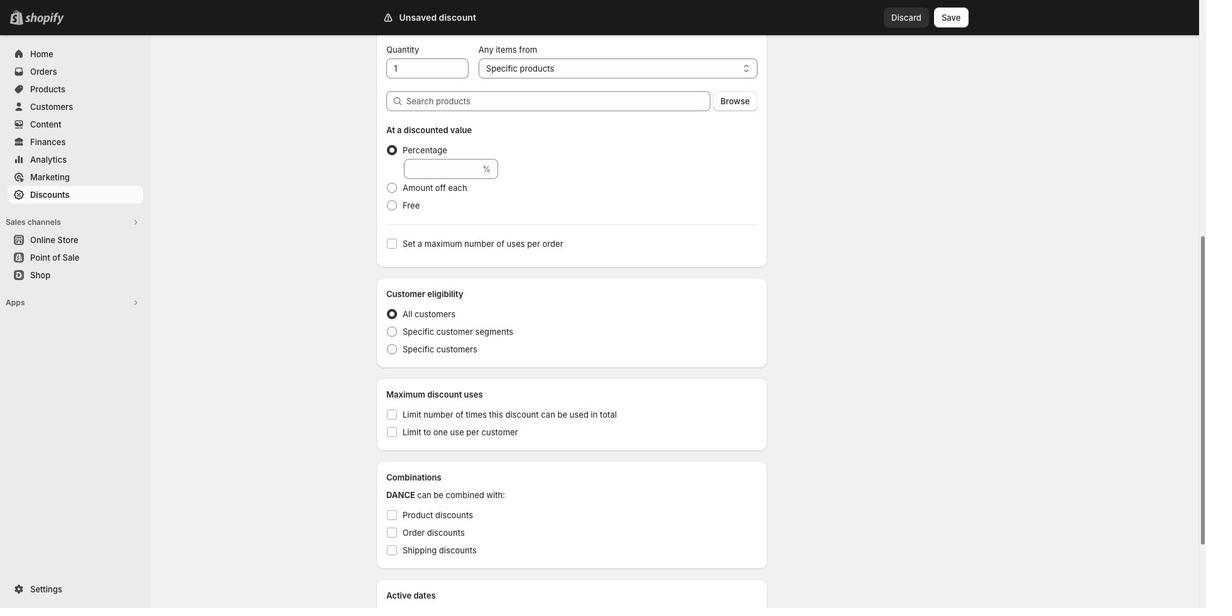 Task type: locate. For each thing, give the bounding box(es) containing it.
Search products text field
[[406, 91, 711, 111]]

None text field
[[386, 58, 469, 79], [404, 159, 480, 179], [386, 58, 469, 79], [404, 159, 480, 179]]

shopify image
[[25, 13, 64, 25]]



Task type: vqa. For each thing, say whether or not it's contained in the screenshot.
"Shopify" image
yes



